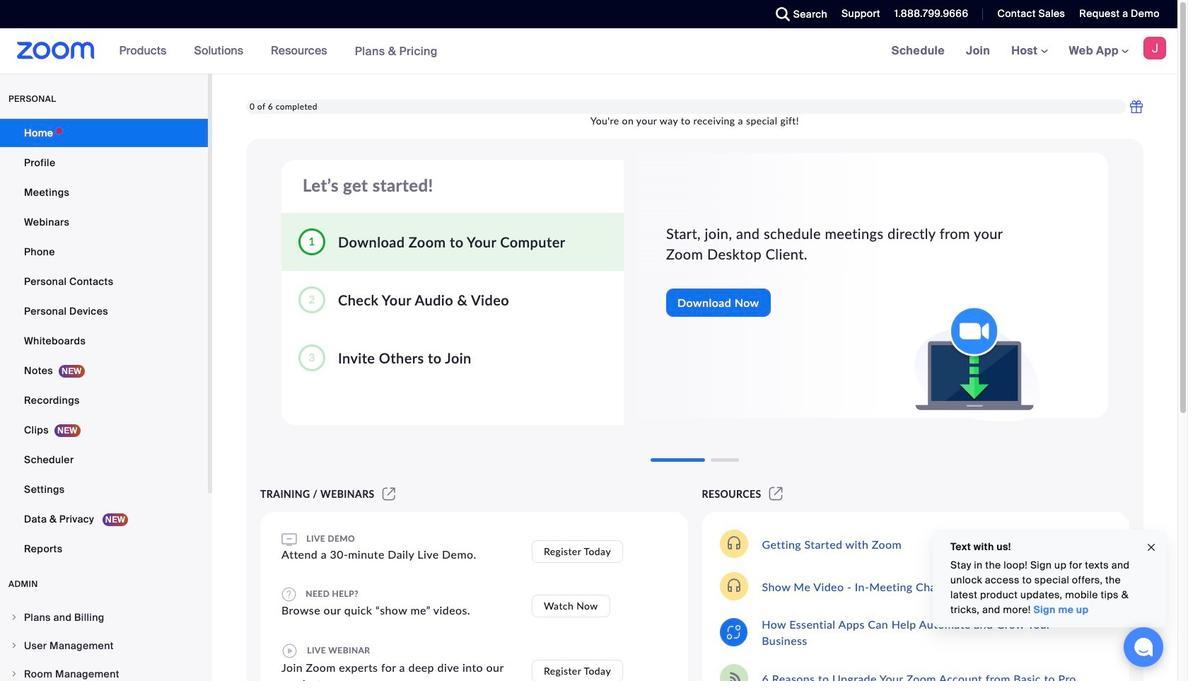 Task type: describe. For each thing, give the bounding box(es) containing it.
zoom logo image
[[17, 42, 95, 59]]

close image
[[1146, 540, 1157, 556]]

1 window new image from the left
[[380, 488, 398, 500]]

open chat image
[[1134, 637, 1154, 657]]

2 menu item from the top
[[0, 633, 208, 659]]

personal menu menu
[[0, 119, 208, 565]]

meetings navigation
[[881, 28, 1178, 74]]



Task type: vqa. For each thing, say whether or not it's contained in the screenshot.
the bottom 'Pro'
no



Task type: locate. For each thing, give the bounding box(es) containing it.
2 window new image from the left
[[767, 488, 785, 500]]

0 vertical spatial right image
[[10, 613, 18, 622]]

product information navigation
[[109, 28, 448, 74]]

1 vertical spatial right image
[[10, 642, 18, 650]]

0 horizontal spatial window new image
[[380, 488, 398, 500]]

1 horizontal spatial window new image
[[767, 488, 785, 500]]

menu item
[[0, 604, 208, 631], [0, 633, 208, 659], [0, 661, 208, 681]]

banner
[[0, 28, 1178, 74]]

3 menu item from the top
[[0, 661, 208, 681]]

right image
[[10, 670, 18, 678]]

1 right image from the top
[[10, 613, 18, 622]]

0 vertical spatial menu item
[[0, 604, 208, 631]]

right image
[[10, 613, 18, 622], [10, 642, 18, 650]]

window new image
[[380, 488, 398, 500], [767, 488, 785, 500]]

profile picture image
[[1144, 37, 1167, 59]]

admin menu menu
[[0, 604, 208, 681]]

1 vertical spatial menu item
[[0, 633, 208, 659]]

2 right image from the top
[[10, 642, 18, 650]]

2 vertical spatial menu item
[[0, 661, 208, 681]]

1 menu item from the top
[[0, 604, 208, 631]]



